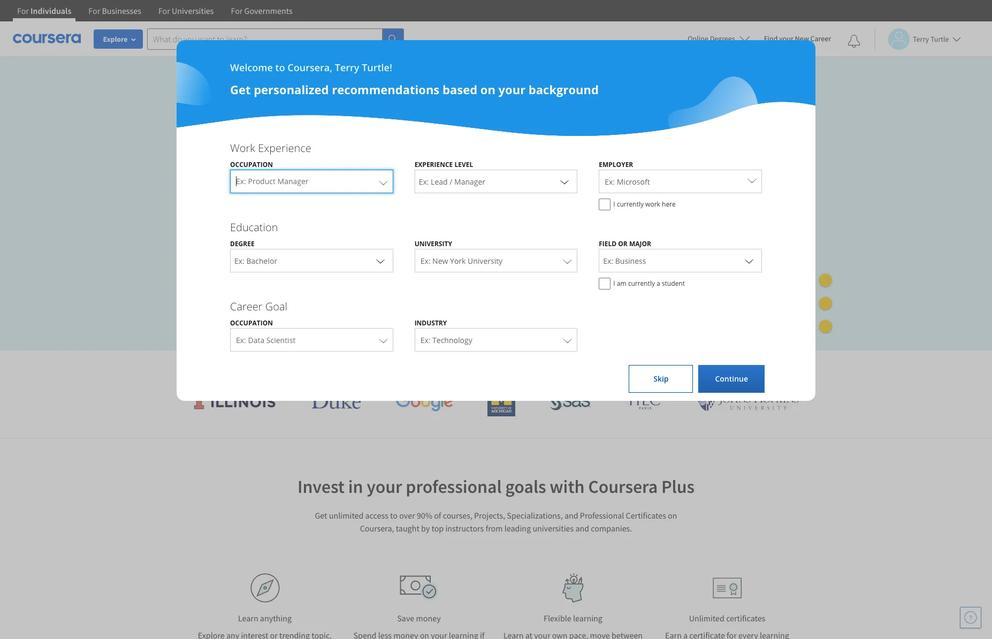 Task type: vqa. For each thing, say whether or not it's contained in the screenshot.
Coursera, in OnboardingModal "dialog"
yes



Task type: locate. For each thing, give the bounding box(es) containing it.
leading up google "image"
[[385, 359, 428, 376]]

leading down specializations,
[[505, 523, 531, 534]]

0 horizontal spatial coursera,
[[288, 61, 332, 74]]

university up york
[[415, 239, 452, 248]]

1 vertical spatial access
[[365, 510, 389, 521]]

1 vertical spatial in
[[348, 475, 363, 498]]

welcome
[[230, 61, 273, 74]]

get personalized recommendations based on your background
[[230, 81, 599, 97]]

experience up ready
[[258, 141, 311, 155]]

learn anything image
[[250, 573, 280, 603]]

flexible
[[544, 613, 572, 624]]

taught
[[396, 523, 420, 534]]

save
[[397, 613, 414, 624]]

0 horizontal spatial in
[[348, 475, 363, 498]]

1 vertical spatial with
[[550, 475, 585, 498]]

0 horizontal spatial chevron down image
[[374, 254, 387, 267]]

1 for from the left
[[17, 5, 29, 16]]

universities down specializations,
[[533, 523, 574, 534]]

coursera up the professional
[[588, 475, 658, 498]]

invest in your professional goals with coursera plus
[[298, 475, 695, 498]]

i for i am currently a student
[[614, 279, 615, 288]]

1 horizontal spatial access
[[365, 510, 389, 521]]

1 vertical spatial coursera,
[[360, 523, 394, 534]]

with right companies
[[598, 359, 624, 376]]

unlimited
[[329, 510, 364, 521]]

1 vertical spatial to
[[281, 150, 292, 166]]

plus left 'continue'
[[685, 359, 710, 376]]

goal
[[265, 299, 287, 314]]

1 horizontal spatial with
[[598, 359, 624, 376]]

leading
[[385, 359, 428, 376], [505, 523, 531, 534]]

your left the background
[[499, 81, 526, 97]]

0 vertical spatial occupation
[[230, 160, 273, 169]]

0 vertical spatial coursera,
[[288, 61, 332, 74]]

1 horizontal spatial coursera,
[[360, 523, 394, 534]]

ex: new york university
[[421, 256, 503, 266]]

occupation up data
[[230, 318, 273, 328]]

recommendations
[[332, 81, 440, 97]]

i left the am
[[614, 279, 615, 288]]

ex: technology
[[421, 335, 473, 345]]

occupation inside career goal element
[[230, 318, 273, 328]]

on up included
[[486, 150, 500, 166]]

ex: down employer
[[605, 177, 615, 187]]

2 i from the top
[[614, 279, 615, 288]]

0 horizontal spatial leading
[[385, 359, 428, 376]]

unlimited for unlimited certificates
[[689, 613, 725, 624]]

projects,
[[186, 169, 233, 185]]

i right by checking this box, i am confirming that the employer listed above is my current employer. option
[[614, 200, 615, 209]]

career inside onboardingmodal dialog
[[230, 299, 263, 314]]

chevron down image inside work experience element
[[558, 175, 571, 188]]

1 occupation from the top
[[230, 160, 273, 169]]

get down welcome
[[230, 81, 251, 97]]

0 horizontal spatial access
[[242, 150, 278, 166]]

1 vertical spatial new
[[433, 256, 448, 266]]

unlimited down unlimited certificates image
[[689, 613, 725, 624]]

3 for from the left
[[158, 5, 170, 16]]

job-
[[260, 169, 281, 185]]

leading inside get unlimited access to over 90% of courses, projects, specializations, and professional certificates on coursera, taught by top instructors from leading universities and companies.
[[505, 523, 531, 534]]

coursera
[[627, 359, 682, 376], [588, 475, 658, 498]]

access left over
[[365, 510, 389, 521]]

coursera, up personalized
[[288, 61, 332, 74]]

courses, up instructors
[[443, 510, 473, 521]]

class
[[370, 150, 397, 166]]

field or major
[[599, 239, 651, 248]]

background
[[529, 81, 599, 97]]

2 vertical spatial to
[[390, 510, 398, 521]]

1 horizontal spatial career
[[811, 34, 831, 43]]

world-
[[335, 150, 370, 166]]

1 vertical spatial leading
[[505, 523, 531, 534]]

to up ready
[[281, 150, 292, 166]]

experience
[[258, 141, 311, 155], [415, 160, 453, 169]]

0 vertical spatial currently
[[617, 200, 644, 209]]

education element
[[219, 220, 773, 295]]

skip
[[654, 374, 669, 384]]

0 vertical spatial leading
[[385, 359, 428, 376]]

new inside education element
[[433, 256, 448, 266]]

for left governments
[[231, 5, 243, 16]]

get unlimited access to over 90% of courses, projects, specializations, and professional certificates on coursera, taught by top instructors from leading universities and companies.
[[315, 510, 677, 534]]

coursera, left taught
[[360, 523, 394, 534]]

unlimited inside the unlimited access to 7,000+ world-class courses, hands-on projects, and job-ready certificate programs—all included in your subscription
[[186, 150, 239, 166]]

currently left work
[[617, 200, 644, 209]]

new
[[795, 34, 809, 43], [433, 256, 448, 266]]

for for universities
[[158, 5, 170, 16]]

to left over
[[390, 510, 398, 521]]

on inside the unlimited access to 7,000+ world-class courses, hands-on projects, and job-ready certificate programs—all included in your subscription
[[486, 150, 500, 166]]

work experience element
[[219, 141, 773, 216]]

1 vertical spatial university
[[468, 256, 503, 266]]

ex: inside education element
[[421, 256, 431, 266]]

i currently work here
[[614, 200, 676, 209]]

ex: left data
[[236, 335, 246, 345]]

0 vertical spatial courses,
[[400, 150, 445, 166]]

0 vertical spatial to
[[275, 61, 285, 74]]

experience left the level
[[415, 160, 453, 169]]

0 horizontal spatial career
[[230, 299, 263, 314]]

currently
[[617, 200, 644, 209], [628, 279, 655, 288]]

courses, inside get unlimited access to over 90% of courses, projects, specializations, and professional certificates on coursera, taught by top instructors from leading universities and companies.
[[443, 510, 473, 521]]

and up subscription
[[236, 169, 257, 185]]

chevron down image for experience level
[[558, 175, 571, 188]]

0 horizontal spatial universities
[[432, 359, 500, 376]]

degree
[[230, 239, 255, 248]]

in inside the unlimited access to 7,000+ world-class courses, hands-on projects, and job-ready certificate programs—all included in your subscription
[[503, 169, 513, 185]]

on
[[481, 81, 496, 97], [486, 150, 500, 166], [668, 510, 677, 521]]

chevron down image for field or major
[[743, 254, 756, 267]]

cancel
[[231, 240, 255, 250]]

2 vertical spatial on
[[668, 510, 677, 521]]

get left unlimited
[[315, 510, 327, 521]]

1 horizontal spatial unlimited
[[689, 613, 725, 624]]

unlimited
[[186, 150, 239, 166], [689, 613, 725, 624]]

instructors
[[446, 523, 484, 534]]

1 vertical spatial career
[[230, 299, 263, 314]]

get inside get unlimited access to over 90% of courses, projects, specializations, and professional certificates on coursera, taught by top instructors from leading universities and companies.
[[315, 510, 327, 521]]

terry
[[335, 61, 359, 74]]

career
[[811, 34, 831, 43], [230, 299, 263, 314]]

ex: down industry
[[421, 335, 431, 345]]

for universities
[[158, 5, 214, 16]]

ex: for ex: product manager
[[236, 176, 246, 186]]

0 horizontal spatial university
[[415, 239, 452, 248]]

currently inside education element
[[628, 279, 655, 288]]

0 vertical spatial universities
[[432, 359, 500, 376]]

0 vertical spatial get
[[230, 81, 251, 97]]

0 vertical spatial career
[[811, 34, 831, 43]]

learning
[[573, 613, 603, 624]]

1 vertical spatial on
[[486, 150, 500, 166]]

certificate
[[315, 169, 369, 185]]

coursera up hec paris image
[[627, 359, 682, 376]]

for for individuals
[[17, 5, 29, 16]]

0 horizontal spatial unlimited
[[186, 150, 239, 166]]

1 horizontal spatial new
[[795, 34, 809, 43]]

universities
[[432, 359, 500, 376], [533, 523, 574, 534]]

1 vertical spatial currently
[[628, 279, 655, 288]]

turtle!
[[362, 61, 392, 74]]

1 i from the top
[[614, 200, 615, 209]]

of
[[434, 510, 441, 521]]

1 vertical spatial courses,
[[443, 510, 473, 521]]

1 horizontal spatial universities
[[533, 523, 574, 534]]

career left show notifications icon at the right of page
[[811, 34, 831, 43]]

2 occupation from the top
[[230, 318, 273, 328]]

save money image
[[400, 575, 438, 601]]

product
[[248, 176, 276, 186]]

0 vertical spatial with
[[598, 359, 624, 376]]

occupation
[[230, 160, 273, 169], [230, 318, 273, 328]]

1 vertical spatial get
[[315, 510, 327, 521]]

chevron down image
[[558, 175, 571, 188], [374, 254, 387, 267], [743, 254, 756, 267]]

unlimited certificates image
[[713, 577, 742, 599]]

career left goal
[[230, 299, 263, 314]]

1 horizontal spatial experience
[[415, 160, 453, 169]]

1 horizontal spatial chevron down image
[[558, 175, 571, 188]]

access
[[242, 150, 278, 166], [365, 510, 389, 521]]

university
[[415, 239, 452, 248], [468, 256, 503, 266]]

0 vertical spatial access
[[242, 150, 278, 166]]

on right certificates
[[668, 510, 677, 521]]

to up personalized
[[275, 61, 285, 74]]

1 horizontal spatial leading
[[505, 523, 531, 534]]

to
[[275, 61, 285, 74], [281, 150, 292, 166], [390, 510, 398, 521]]

hands-
[[448, 150, 486, 166]]

for left businesses
[[88, 5, 100, 16]]

on right based
[[481, 81, 496, 97]]

0 horizontal spatial new
[[433, 256, 448, 266]]

1 vertical spatial unlimited
[[689, 613, 725, 624]]

1 horizontal spatial get
[[315, 510, 327, 521]]

new right find
[[795, 34, 809, 43]]

coursera, inside get unlimited access to over 90% of courses, projects, specializations, and professional certificates on coursera, taught by top instructors from leading universities and companies.
[[360, 523, 394, 534]]

0 vertical spatial plus
[[685, 359, 710, 376]]

businesses
[[102, 5, 141, 16]]

york
[[450, 256, 466, 266]]

in right included
[[503, 169, 513, 185]]

unlimited up projects, at the top
[[186, 150, 239, 166]]

university right york
[[468, 256, 503, 266]]

with right the goals
[[550, 475, 585, 498]]

get
[[230, 81, 251, 97], [315, 510, 327, 521]]

with
[[598, 359, 624, 376], [550, 475, 585, 498]]

occupation inside work experience element
[[230, 160, 273, 169]]

your down projects, at the top
[[186, 188, 211, 204]]

personalized
[[254, 81, 329, 97]]

1 vertical spatial experience
[[415, 160, 453, 169]]

0 vertical spatial unlimited
[[186, 150, 239, 166]]

1 vertical spatial occupation
[[230, 318, 273, 328]]

occupation down work
[[230, 160, 273, 169]]

and
[[236, 169, 257, 185], [503, 359, 526, 376], [565, 510, 578, 521], [576, 523, 589, 534]]

field
[[599, 239, 617, 248]]

certificates
[[726, 613, 766, 624]]

1 horizontal spatial in
[[503, 169, 513, 185]]

plus up certificates
[[662, 475, 695, 498]]

0 vertical spatial i
[[614, 200, 615, 209]]

0 vertical spatial in
[[503, 169, 513, 185]]

courses, up programs—all
[[400, 150, 445, 166]]

1 vertical spatial i
[[614, 279, 615, 288]]

ex: left york
[[421, 256, 431, 266]]

4 for from the left
[[231, 5, 243, 16]]

1 vertical spatial universities
[[533, 523, 574, 534]]

goals
[[505, 475, 546, 498]]

1 vertical spatial plus
[[662, 475, 695, 498]]

courses,
[[400, 150, 445, 166], [443, 510, 473, 521]]

career goal element
[[219, 299, 773, 357]]

for individuals
[[17, 5, 71, 16]]

included
[[453, 169, 500, 185]]

ex: for ex: data scientist
[[236, 335, 246, 345]]

for left individuals
[[17, 5, 29, 16]]

universities
[[172, 5, 214, 16]]

access up job-
[[242, 150, 278, 166]]

0 horizontal spatial experience
[[258, 141, 311, 155]]

for left universities
[[158, 5, 170, 16]]

0 horizontal spatial get
[[230, 81, 251, 97]]

0 vertical spatial university
[[415, 239, 452, 248]]

get inside onboardingmodal dialog
[[230, 81, 251, 97]]

0 vertical spatial on
[[481, 81, 496, 97]]

in up unlimited
[[348, 475, 363, 498]]

new left york
[[433, 256, 448, 266]]

ex: up subscription
[[236, 176, 246, 186]]

universities down technology
[[432, 359, 500, 376]]

None search field
[[147, 28, 404, 50]]

I am currently a student checkbox
[[599, 278, 611, 290]]

currently left 'a'
[[628, 279, 655, 288]]

your right find
[[779, 34, 794, 43]]

day
[[230, 265, 244, 275]]

onboardingmodal dialog
[[0, 0, 992, 639]]

flexible learning image
[[555, 573, 592, 603]]

2 for from the left
[[88, 5, 100, 16]]

on inside get unlimited access to over 90% of courses, projects, specializations, and professional certificates on coursera, taught by top instructors from leading universities and companies.
[[668, 510, 677, 521]]

2 horizontal spatial chevron down image
[[743, 254, 756, 267]]

and left the professional
[[565, 510, 578, 521]]



Task type: describe. For each thing, give the bounding box(es) containing it.
companies.
[[591, 523, 632, 534]]

anything
[[260, 613, 292, 624]]

free
[[246, 265, 262, 275]]

skip button
[[629, 365, 693, 393]]

banner navigation
[[9, 0, 301, 29]]

welcome to coursera, terry turtle!
[[230, 61, 392, 74]]

ex: for ex: microsoft
[[605, 177, 615, 187]]

get for get unlimited access to over 90% of courses, projects, specializations, and professional certificates on coursera, taught by top instructors from leading universities and companies.
[[315, 510, 327, 521]]

based
[[443, 81, 478, 97]]

certificates
[[626, 510, 666, 521]]

1 horizontal spatial university
[[468, 256, 503, 266]]

ex: product manager
[[236, 176, 309, 186]]

flexible learning
[[544, 613, 603, 624]]

money
[[416, 613, 441, 624]]

I currently work here checkbox
[[599, 199, 611, 210]]

access inside the unlimited access to 7,000+ world-class courses, hands-on projects, and job-ready certificate programs—all included in your subscription
[[242, 150, 278, 166]]

specializations,
[[507, 510, 563, 521]]

work
[[646, 200, 660, 209]]

your up over
[[367, 475, 402, 498]]

career goal
[[230, 299, 287, 314]]

or
[[618, 239, 628, 248]]

for for businesses
[[88, 5, 100, 16]]

Occupation field
[[231, 170, 393, 193]]

johns hopkins university image
[[697, 392, 799, 412]]

programs—all
[[372, 169, 450, 185]]

currently inside work experience element
[[617, 200, 644, 209]]

your inside onboardingmodal dialog
[[499, 81, 526, 97]]

0 vertical spatial experience
[[258, 141, 311, 155]]

to inside the unlimited access to 7,000+ world-class courses, hands-on projects, and job-ready certificate programs—all included in your subscription
[[281, 150, 292, 166]]

am
[[617, 279, 627, 288]]

occupation for work
[[230, 160, 273, 169]]

coursera image
[[13, 30, 81, 47]]

sas image
[[550, 393, 591, 410]]

your inside the unlimited access to 7,000+ world-class courses, hands-on projects, and job-ready certificate programs—all included in your subscription
[[186, 188, 211, 204]]

anytime
[[257, 240, 288, 250]]

university of illinois at urbana-champaign image
[[193, 393, 277, 410]]

unlimited certificates
[[689, 613, 766, 624]]

find
[[764, 34, 778, 43]]

subscription
[[214, 188, 282, 204]]

/month, cancel anytime
[[199, 240, 288, 250]]

coursera, inside onboardingmodal dialog
[[288, 61, 332, 74]]

universities inside get unlimited access to over 90% of courses, projects, specializations, and professional certificates on coursera, taught by top instructors from leading universities and companies.
[[533, 523, 574, 534]]

to inside get unlimited access to over 90% of courses, projects, specializations, and professional certificates on coursera, taught by top instructors from leading universities and companies.
[[390, 510, 398, 521]]

education
[[230, 220, 278, 234]]

a
[[657, 279, 660, 288]]

from
[[486, 523, 503, 534]]

occupation for career
[[230, 318, 273, 328]]

90%
[[417, 510, 432, 521]]

ready
[[281, 169, 312, 185]]

courses, inside the unlimited access to 7,000+ world-class courses, hands-on projects, and job-ready certificate programs—all included in your subscription
[[400, 150, 445, 166]]

/month,
[[199, 240, 229, 250]]

experience level
[[415, 160, 473, 169]]

employer
[[599, 160, 633, 169]]

find your new career link
[[759, 32, 837, 45]]

duke university image
[[311, 392, 361, 409]]

ex: microsoft
[[605, 177, 650, 187]]

1 vertical spatial coursera
[[588, 475, 658, 498]]

i for i currently work here
[[614, 200, 615, 209]]

coursera plus image
[[186, 100, 349, 117]]

professional
[[580, 510, 624, 521]]

access inside get unlimited access to over 90% of courses, projects, specializations, and professional certificates on coursera, taught by top instructors from leading universities and companies.
[[365, 510, 389, 521]]

learn anything
[[238, 613, 292, 624]]

ex: for ex: new york university
[[421, 256, 431, 266]]

individuals
[[31, 5, 71, 16]]

and inside the unlimited access to 7,000+ world-class courses, hands-on projects, and job-ready certificate programs—all included in your subscription
[[236, 169, 257, 185]]

for businesses
[[88, 5, 141, 16]]

governments
[[244, 5, 293, 16]]

here
[[662, 200, 676, 209]]

scientist
[[266, 335, 296, 345]]

continue button
[[699, 365, 765, 393]]

i am currently a student
[[614, 279, 685, 288]]

and up university of michigan 'image'
[[503, 359, 526, 376]]

save money
[[397, 613, 441, 624]]

work
[[230, 141, 255, 155]]

unlimited access to 7,000+ world-class courses, hands-on projects, and job-ready certificate programs—all included in your subscription
[[186, 150, 513, 204]]

ex: for ex: technology
[[421, 335, 431, 345]]

top
[[432, 523, 444, 534]]

data
[[248, 335, 265, 345]]

leading universities and companies with coursera plus
[[381, 359, 710, 376]]

find your new career
[[764, 34, 831, 43]]

to inside onboardingmodal dialog
[[275, 61, 285, 74]]

show notifications image
[[848, 35, 861, 48]]

start 7-day free trial
[[203, 265, 281, 275]]

manager
[[278, 176, 309, 186]]

university of michigan image
[[488, 387, 516, 416]]

professional
[[406, 475, 502, 498]]

on inside onboardingmodal dialog
[[481, 81, 496, 97]]

microsoft
[[617, 177, 650, 187]]

0 vertical spatial coursera
[[627, 359, 682, 376]]

trial
[[264, 265, 281, 275]]

industry
[[415, 318, 447, 328]]

over
[[399, 510, 415, 521]]

ex: data scientist
[[236, 335, 296, 345]]

projects,
[[474, 510, 505, 521]]

companies
[[530, 359, 595, 376]]

get for get personalized recommendations based on your background
[[230, 81, 251, 97]]

help center image
[[965, 611, 977, 624]]

and down the professional
[[576, 523, 589, 534]]

7-
[[223, 265, 230, 275]]

by
[[421, 523, 430, 534]]

0 horizontal spatial with
[[550, 475, 585, 498]]

level
[[455, 160, 473, 169]]

for governments
[[231, 5, 293, 16]]

0 vertical spatial new
[[795, 34, 809, 43]]

chevron down image for degree
[[374, 254, 387, 267]]

unlimited for unlimited access to 7,000+ world-class courses, hands-on projects, and job-ready certificate programs—all included in your subscription
[[186, 150, 239, 166]]

work experience
[[230, 141, 311, 155]]

major
[[629, 239, 651, 248]]

start
[[203, 265, 221, 275]]

continue
[[715, 374, 748, 384]]

invest
[[298, 475, 345, 498]]

hec paris image
[[625, 391, 663, 413]]

student
[[662, 279, 685, 288]]

google image
[[395, 392, 453, 412]]

for for governments
[[231, 5, 243, 16]]

learn
[[238, 613, 258, 624]]



